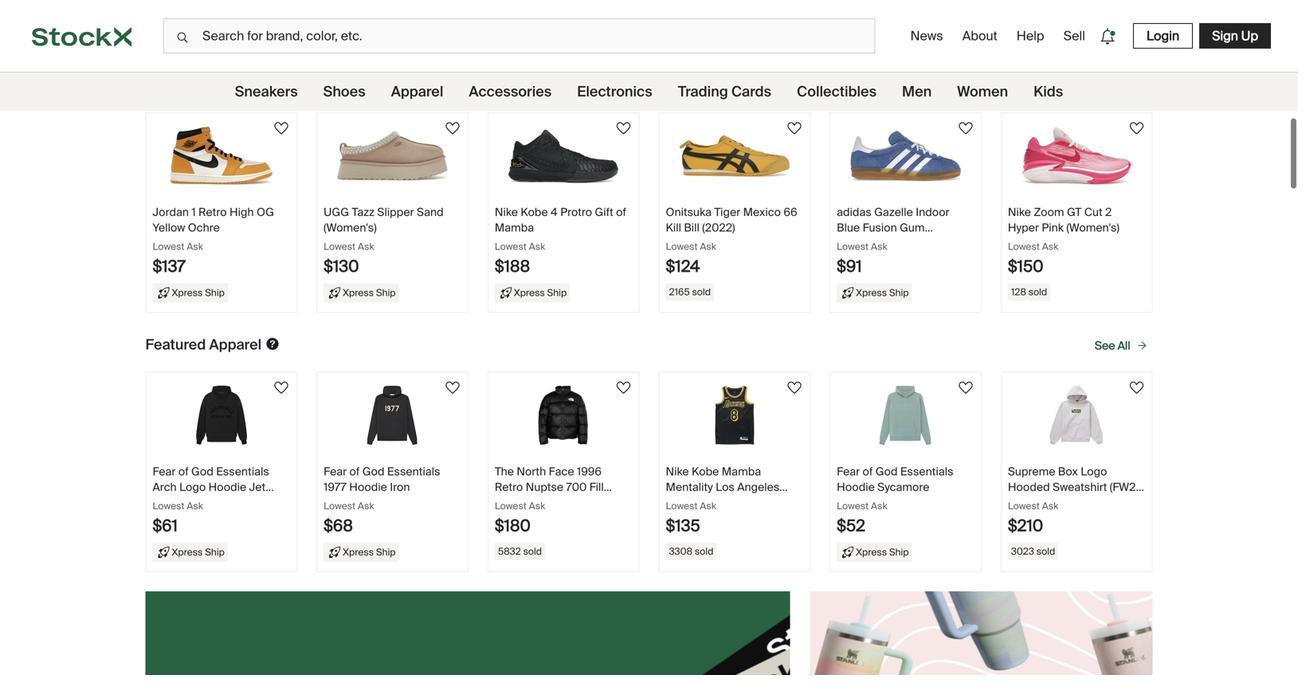 Task type: locate. For each thing, give the bounding box(es) containing it.
lowest up $180
[[495, 500, 527, 512]]

god up the lowest ask $61
[[191, 464, 214, 479]]

0 horizontal spatial god
[[191, 464, 214, 479]]

ship down the ugg tazz slipper sand (women's) lowest ask $130
[[376, 286, 396, 299]]

xpress ship for $61
[[172, 546, 225, 558]]

ugg
[[324, 205, 349, 220]]

1 horizontal spatial hoodie
[[349, 480, 387, 495]]

lowest ask $180
[[495, 500, 545, 536]]

essentials inside "fear of god essentials hoodie sycamore lowest ask $52"
[[901, 464, 954, 479]]

(women's) inside the adidas gazelle indoor blue fusion gum (women's)
[[837, 236, 890, 250]]

1 vertical spatial apparel
[[209, 336, 262, 354]]

3 hoodie from the left
[[837, 480, 875, 495]]

0 horizontal spatial (women's)
[[324, 220, 377, 235]]

packable
[[495, 495, 542, 510]]

god inside fear of god essentials arch logo hoodie jet black
[[191, 464, 214, 479]]

(women's) down "blue"
[[837, 236, 890, 250]]

1 horizontal spatial fear
[[324, 464, 347, 479]]

ask inside the lowest ask $61
[[187, 500, 203, 512]]

jordan 1 retro high og yellow ochre lowest ask $137
[[153, 205, 274, 277]]

follow image for $124
[[785, 119, 805, 138]]

essentials up iron
[[387, 464, 440, 479]]

notification unread icon image
[[1097, 25, 1119, 48]]

black down arch
[[153, 495, 181, 510]]

xpress for $52
[[856, 546, 887, 558]]

ship down jordan 1 retro high og yellow ochre lowest ask $137
[[205, 286, 225, 299]]

sneakers
[[208, 76, 271, 94], [235, 83, 298, 101]]

0 horizontal spatial nike
[[495, 205, 518, 220]]

xpress ship for $68
[[343, 546, 396, 558]]

fear inside "fear of god essentials hoodie sycamore lowest ask $52"
[[837, 464, 860, 479]]

iron
[[390, 480, 410, 495]]

ship for $137
[[205, 286, 225, 299]]

apparel inside product category switcher element
[[391, 83, 444, 101]]

ship down nike kobe 4 protro gift of mamba lowest ask $188
[[547, 286, 567, 299]]

xpress ship down $52
[[856, 546, 909, 558]]

jordan 1 retro high og yellow ochre image
[[166, 126, 277, 186]]

nike inside nike kobe 4 protro gift of mamba lowest ask $188
[[495, 205, 518, 220]]

0 vertical spatial black
[[153, 495, 181, 510]]

2 god from the left
[[363, 464, 385, 479]]

jacket
[[545, 495, 579, 510]]

essentials up jet
[[216, 464, 269, 479]]

essentials for black
[[216, 464, 269, 479]]

xpress ship down $188
[[514, 286, 567, 299]]

2 fear from the left
[[324, 464, 347, 479]]

bill
[[684, 220, 700, 235]]

of for $52
[[863, 464, 873, 479]]

0 horizontal spatial hoodie
[[209, 480, 247, 495]]

lowest inside the lowest ask $61
[[153, 500, 185, 512]]

lowest down mamba on the left top
[[495, 240, 527, 253]]

1 vertical spatial black
[[519, 510, 547, 525]]

login
[[1147, 28, 1180, 44]]

essentials inside fear of god essentials 1977 hoodie iron lowest ask $68
[[387, 464, 440, 479]]

god inside fear of god essentials 1977 hoodie iron lowest ask $68
[[363, 464, 385, 479]]

ship down "fear of god essentials hoodie sycamore lowest ask $52"
[[890, 546, 909, 558]]

nike up hyper
[[1008, 205, 1032, 220]]

god for black
[[191, 464, 214, 479]]

sold for $135
[[695, 545, 714, 558]]

of inside fear of god essentials 1977 hoodie iron lowest ask $68
[[350, 464, 360, 479]]

2 horizontal spatial (women's)
[[1067, 220, 1120, 235]]

god for ask
[[363, 464, 385, 479]]

trending
[[145, 76, 204, 94]]

fear for ask
[[324, 464, 347, 479]]

apparel up ugg tazz slipper sand (women's) image at the left top of the page
[[391, 83, 444, 101]]

1 horizontal spatial essentials
[[387, 464, 440, 479]]

hoodie left iron
[[349, 480, 387, 495]]

black down the packable
[[519, 510, 547, 525]]

follow image
[[957, 119, 976, 138], [272, 378, 291, 397], [785, 378, 805, 397], [1128, 378, 1147, 397]]

lowest inside 'lowest ask $180'
[[495, 500, 527, 512]]

fear inside fear of god essentials 1977 hoodie iron lowest ask $68
[[324, 464, 347, 479]]

supreme box logo hooded sweatshirt (fw23) ash grey image
[[1021, 386, 1133, 445]]

fear of god essentials arch logo hoodie jet black image
[[166, 386, 277, 445]]

1 horizontal spatial apparel
[[391, 83, 444, 101]]

5832
[[498, 545, 521, 558]]

essentials inside fear of god essentials arch logo hoodie jet black
[[216, 464, 269, 479]]

1 horizontal spatial retro
[[495, 480, 523, 495]]

lowest inside lowest ask $135
[[666, 500, 698, 512]]

hooded
[[1008, 480, 1050, 495]]

news
[[911, 28, 944, 44]]

sweatshirt
[[1053, 480, 1108, 495]]

1 nike from the left
[[495, 205, 518, 220]]

of right gift
[[616, 205, 627, 220]]

ship down the adidas gazelle indoor blue fusion gum (women's)
[[890, 286, 909, 299]]

0 vertical spatial retro
[[199, 205, 227, 220]]

ship down fear of god essentials arch logo hoodie jet black
[[205, 546, 225, 558]]

1 vertical spatial retro
[[495, 480, 523, 495]]

hoodie
[[209, 480, 247, 495], [349, 480, 387, 495], [837, 480, 875, 495]]

lowest down yellow
[[153, 240, 185, 253]]

sand
[[417, 205, 444, 220]]

adidas
[[837, 205, 872, 220]]

xpress ship for $130
[[343, 286, 396, 299]]

onitsuka
[[666, 205, 712, 220]]

of for ask
[[350, 464, 360, 479]]

lowest ask $91
[[837, 240, 888, 277]]

logo right arch
[[179, 480, 206, 495]]

tiger
[[715, 205, 741, 220]]

logo up sweatshirt
[[1081, 464, 1108, 479]]

lowest up $52
[[837, 500, 869, 512]]

lowest inside nike zoom gt cut 2 hyper pink (women's) lowest ask $150
[[1008, 240, 1040, 253]]

1 essentials from the left
[[216, 464, 269, 479]]

sold right 5832
[[523, 545, 542, 558]]

ask inside fear of god essentials 1977 hoodie iron lowest ask $68
[[358, 500, 374, 512]]

pink
[[1042, 220, 1064, 235]]

nike zoom gt cut 2 hyper pink (women's) lowest ask $150
[[1008, 205, 1120, 277]]

follow image
[[272, 119, 291, 138], [443, 119, 462, 138], [614, 119, 633, 138], [785, 119, 805, 138], [1128, 119, 1147, 138], [443, 378, 462, 397], [614, 378, 633, 397], [957, 378, 976, 397]]

lowest down hyper
[[1008, 240, 1040, 253]]

0 horizontal spatial essentials
[[216, 464, 269, 479]]

follow image for $91
[[957, 119, 976, 138]]

xpress down $61
[[172, 546, 203, 558]]

3 god from the left
[[876, 464, 898, 479]]

128 sold
[[1012, 286, 1048, 298]]

nike kobe 4 protro gift of mamba image
[[508, 126, 620, 186]]

1 fear from the left
[[153, 464, 176, 479]]

collectibles
[[797, 83, 877, 101]]

$210
[[1008, 516, 1044, 536]]

trading cards link
[[678, 73, 772, 111]]

$137
[[153, 256, 186, 277]]

2 hoodie from the left
[[349, 480, 387, 495]]

essentials for $52
[[901, 464, 954, 479]]

xpress ship down the lowest ask $61
[[172, 546, 225, 558]]

xpress ship down lowest ask $91
[[856, 286, 909, 299]]

1 horizontal spatial god
[[363, 464, 385, 479]]

onitsuka tiger mexico 66 kill bill (2022) image
[[679, 126, 791, 186]]

slipper
[[377, 205, 414, 220]]

$180
[[495, 516, 531, 536]]

follow image for $68
[[443, 378, 462, 397]]

(women's) inside the ugg tazz slipper sand (women's) lowest ask $130
[[324, 220, 377, 235]]

the north face 1996 retro nuptse 700 fill packable jacket recycled tnf black
[[495, 464, 630, 525]]

logo
[[1081, 464, 1108, 479], [179, 480, 206, 495]]

fear of god essentials 1977 hoodie iron image
[[337, 386, 448, 445]]

of inside fear of god essentials arch logo hoodie jet black
[[178, 464, 189, 479]]

see all
[[1095, 338, 1131, 353]]

xpress down $188
[[514, 286, 545, 299]]

of up the lowest ask $61
[[178, 464, 189, 479]]

retro down the
[[495, 480, 523, 495]]

2 horizontal spatial hoodie
[[837, 480, 875, 495]]

all
[[1118, 338, 1131, 353]]

black inside the north face 1996 retro nuptse 700 fill packable jacket recycled tnf black
[[519, 510, 547, 525]]

lowest down 1977
[[324, 500, 356, 512]]

ugg.jpg image
[[760, 0, 947, 52]]

lowest down arch
[[153, 500, 185, 512]]

xpress down the $91
[[856, 286, 887, 299]]

1 horizontal spatial logo
[[1081, 464, 1108, 479]]

hoodie left jet
[[209, 480, 247, 495]]

2 nike from the left
[[1008, 205, 1032, 220]]

1 god from the left
[[191, 464, 214, 479]]

nike kobe mamba mentality los angeles lakers city edition swingman jersey (fw23) black image
[[679, 386, 791, 445]]

ask inside 'lowest ask $180'
[[529, 500, 545, 512]]

featured apparel
[[145, 336, 262, 354]]

sold right 3023
[[1037, 545, 1056, 558]]

2
[[1106, 205, 1112, 220]]

xpress down $52
[[856, 546, 887, 558]]

xpress ship down $137
[[172, 286, 225, 299]]

apparel left featured apparel image on the left of the page
[[209, 336, 262, 354]]

lowest up $124
[[666, 240, 698, 253]]

follow image for $180
[[614, 378, 633, 397]]

sold right 128
[[1029, 286, 1048, 298]]

xpress down the $130
[[343, 286, 374, 299]]

1996
[[577, 464, 602, 479]]

sold right 3308 on the right
[[695, 545, 714, 558]]

of up $52
[[863, 464, 873, 479]]

god inside "fear of god essentials hoodie sycamore lowest ask $52"
[[876, 464, 898, 479]]

3 essentials from the left
[[901, 464, 954, 479]]

0 horizontal spatial fear
[[153, 464, 176, 479]]

lowest inside 'onitsuka tiger mexico 66 kill bill (2022) lowest ask $124'
[[666, 240, 698, 253]]

north
[[517, 464, 546, 479]]

(women's) down cut
[[1067, 220, 1120, 235]]

$91
[[837, 256, 862, 277]]

men
[[902, 83, 932, 101]]

onitsuka tiger mexico 66 kill bill (2022) lowest ask $124
[[666, 205, 798, 277]]

fear up 1977
[[324, 464, 347, 479]]

lowest up the $130
[[324, 240, 356, 253]]

1 horizontal spatial black
[[519, 510, 547, 525]]

follow image for $61
[[272, 378, 291, 397]]

ship down fear of god essentials 1977 hoodie iron lowest ask $68
[[376, 546, 396, 558]]

(women's)
[[324, 220, 377, 235], [1067, 220, 1120, 235], [837, 236, 890, 250]]

1 horizontal spatial (women's)
[[837, 236, 890, 250]]

ship
[[205, 286, 225, 299], [376, 286, 396, 299], [547, 286, 567, 299], [890, 286, 909, 299], [205, 546, 225, 558], [376, 546, 396, 558], [890, 546, 909, 558]]

sold right 2165
[[692, 286, 711, 298]]

logo inside fear of god essentials arch logo hoodie jet black
[[179, 480, 206, 495]]

xpress down $68
[[343, 546, 374, 558]]

god up sycamore
[[876, 464, 898, 479]]

essentials
[[216, 464, 269, 479], [387, 464, 440, 479], [901, 464, 954, 479]]

0 horizontal spatial apparel
[[209, 336, 262, 354]]

sold for $150
[[1029, 286, 1048, 298]]

fear inside fear of god essentials arch logo hoodie jet black
[[153, 464, 176, 479]]

nike kobe 4 protro gift of mamba lowest ask $188
[[495, 205, 627, 277]]

of inside "fear of god essentials hoodie sycamore lowest ask $52"
[[863, 464, 873, 479]]

men link
[[902, 73, 932, 111]]

2 horizontal spatial essentials
[[901, 464, 954, 479]]

0 horizontal spatial black
[[153, 495, 181, 510]]

retro
[[199, 205, 227, 220], [495, 480, 523, 495]]

nike inside nike zoom gt cut 2 hyper pink (women's) lowest ask $150
[[1008, 205, 1032, 220]]

follow image for $137
[[272, 119, 291, 138]]

xpress
[[172, 286, 203, 299], [343, 286, 374, 299], [514, 286, 545, 299], [856, 286, 887, 299], [172, 546, 203, 558], [343, 546, 374, 558], [856, 546, 887, 558]]

about
[[963, 28, 998, 44]]

retro up ochre
[[199, 205, 227, 220]]

cut
[[1085, 205, 1103, 220]]

apparel
[[391, 83, 444, 101], [209, 336, 262, 354]]

fill
[[590, 480, 604, 495]]

fear up $52
[[837, 464, 860, 479]]

of up $68
[[350, 464, 360, 479]]

shoes link
[[323, 73, 366, 111]]

hoodie up $52
[[837, 480, 875, 495]]

high
[[230, 205, 254, 220]]

lowest down "blue"
[[837, 240, 869, 253]]

adidas gazelle indoor blue fusion gum (women's)
[[837, 205, 950, 250]]

black inside fear of god essentials arch logo hoodie jet black
[[153, 495, 181, 510]]

0 vertical spatial apparel
[[391, 83, 444, 101]]

god down fear of god essentials 1977 hoodie iron image
[[363, 464, 385, 479]]

2 essentials from the left
[[387, 464, 440, 479]]

ask inside jordan 1 retro high og yellow ochre lowest ask $137
[[187, 240, 203, 253]]

fear of god essentials hoodie sycamore lowest ask $52
[[837, 464, 954, 536]]

nike up mamba on the left top
[[495, 205, 518, 220]]

lowest inside nike kobe 4 protro gift of mamba lowest ask $188
[[495, 240, 527, 253]]

xpress ship down $68
[[343, 546, 396, 558]]

ship for $188
[[547, 286, 567, 299]]

follow image for $135
[[785, 378, 805, 397]]

sold
[[692, 286, 711, 298], [1029, 286, 1048, 298], [523, 545, 542, 558], [695, 545, 714, 558], [1037, 545, 1056, 558]]

fear
[[153, 464, 176, 479], [324, 464, 347, 479], [837, 464, 860, 479]]

xpress ship down the $130
[[343, 286, 396, 299]]

the
[[495, 464, 514, 479]]

sign up button
[[1200, 23, 1272, 49]]

fear up arch
[[153, 464, 176, 479]]

1 horizontal spatial nike
[[1008, 205, 1032, 220]]

sycamore
[[878, 480, 930, 495]]

essentials up sycamore
[[901, 464, 954, 479]]

xpress for $188
[[514, 286, 545, 299]]

lowest up $135
[[666, 500, 698, 512]]

2 horizontal spatial god
[[876, 464, 898, 479]]

follow image for $210
[[1128, 378, 1147, 397]]

xpress ship
[[172, 286, 225, 299], [343, 286, 396, 299], [514, 286, 567, 299], [856, 286, 909, 299], [172, 546, 225, 558], [343, 546, 396, 558], [856, 546, 909, 558]]

face
[[549, 464, 574, 479]]

3 fear from the left
[[837, 464, 860, 479]]

god
[[191, 464, 214, 479], [363, 464, 385, 479], [876, 464, 898, 479]]

kids link
[[1034, 73, 1064, 111]]

of
[[616, 205, 627, 220], [178, 464, 189, 479], [350, 464, 360, 479], [863, 464, 873, 479]]

gazelle
[[875, 205, 913, 220]]

lowest down hooded
[[1008, 500, 1040, 512]]

cards
[[732, 83, 772, 101]]

help
[[1017, 28, 1045, 44]]

xpress down $137
[[172, 286, 203, 299]]

lowest inside lowest ask $91
[[837, 240, 869, 253]]

0 horizontal spatial logo
[[179, 480, 206, 495]]

news link
[[904, 21, 950, 51]]

1 hoodie from the left
[[209, 480, 247, 495]]

xpress for $61
[[172, 546, 203, 558]]

0 horizontal spatial retro
[[199, 205, 227, 220]]

3023
[[1012, 545, 1035, 558]]

(women's) down tazz
[[324, 220, 377, 235]]

2 horizontal spatial fear
[[837, 464, 860, 479]]



Task type: describe. For each thing, give the bounding box(es) containing it.
hyper
[[1008, 220, 1040, 235]]

3308
[[669, 545, 693, 558]]

ask inside lowest ask $135
[[700, 500, 717, 512]]

follow image for $52
[[957, 378, 976, 397]]

fear for black
[[153, 464, 176, 479]]

fusion
[[863, 220, 897, 235]]

$130
[[324, 256, 359, 277]]

xpress ship for $52
[[856, 546, 909, 558]]

sign up
[[1213, 28, 1259, 44]]

sneakers inside product category switcher element
[[235, 83, 298, 101]]

of inside nike kobe 4 protro gift of mamba lowest ask $188
[[616, 205, 627, 220]]

$68
[[324, 516, 353, 536]]

trading
[[678, 83, 728, 101]]

protro
[[561, 205, 592, 220]]

shoes
[[323, 83, 366, 101]]

the north face 1996 retro nuptse 700 fill packable jacket recycled tnf black image
[[508, 386, 620, 445]]

$188
[[495, 256, 530, 277]]

arch
[[153, 480, 177, 495]]

$150
[[1008, 256, 1044, 277]]

zoom
[[1034, 205, 1065, 220]]

hoodie inside fear of god essentials 1977 hoodie iron lowest ask $68
[[349, 480, 387, 495]]

recycled
[[582, 495, 630, 510]]

accessories
[[469, 83, 552, 101]]

stanley_tumblers_the_clean_slate_collection.psdsecondaryb.jpg image
[[811, 592, 1153, 675]]

collectibles link
[[797, 73, 877, 111]]

ugg tazz slipper sand (women's) image
[[337, 126, 448, 186]]

indoor
[[916, 205, 950, 220]]

nike for $188
[[495, 205, 518, 220]]

$61
[[153, 516, 178, 536]]

women link
[[958, 73, 1009, 111]]

$52
[[837, 516, 866, 536]]

kobe
[[521, 205, 548, 220]]

trading cards
[[678, 83, 772, 101]]

retro inside jordan 1 retro high og yellow ochre lowest ask $137
[[199, 205, 227, 220]]

thenorthface.jpg image
[[964, 0, 1151, 52]]

sneakers link
[[235, 73, 298, 111]]

featured
[[145, 336, 206, 354]]

ship for $52
[[890, 546, 909, 558]]

accessories link
[[469, 73, 552, 111]]

(women's) inside nike zoom gt cut 2 hyper pink (women's) lowest ask $150
[[1067, 220, 1120, 235]]

ask inside nike zoom gt cut 2 hyper pink (women's) lowest ask $150
[[1043, 240, 1059, 253]]

mexico
[[743, 205, 781, 220]]

follow image for $188
[[614, 119, 633, 138]]

sell
[[1064, 28, 1086, 44]]

electronics
[[577, 83, 653, 101]]

xpress for $68
[[343, 546, 374, 558]]

lv.jpg image
[[556, 0, 743, 52]]

tnf
[[495, 510, 516, 525]]

supreme.jpg image
[[352, 0, 539, 52]]

grey
[[1031, 495, 1055, 510]]

login button
[[1134, 23, 1194, 49]]

2165 sold
[[669, 286, 711, 298]]

adidas gazelle indoor blue fusion gum (women's) image
[[850, 126, 962, 186]]

nike for ask
[[1008, 205, 1032, 220]]

stockx logo link
[[0, 0, 163, 72]]

fear of god essentials hoodie sycamore image
[[850, 386, 962, 445]]

electronics link
[[577, 73, 653, 111]]

kill
[[666, 220, 682, 235]]

lowest inside the ugg tazz slipper sand (women's) lowest ask $130
[[324, 240, 356, 253]]

lowest inside fear of god essentials 1977 hoodie iron lowest ask $68
[[324, 500, 356, 512]]

ask inside lowest ask $91
[[871, 240, 888, 253]]

essentials for ask
[[387, 464, 440, 479]]

of for black
[[178, 464, 189, 479]]

sell link
[[1058, 21, 1092, 51]]

jet
[[249, 480, 266, 495]]

women
[[958, 83, 1009, 101]]

nike zoom gt cut 2 hyper pink (women's) image
[[1021, 126, 1133, 186]]

ask inside "fear of god essentials hoodie sycamore lowest ask $52"
[[871, 500, 888, 512]]

ship for $68
[[376, 546, 396, 558]]

5832 sold
[[498, 545, 542, 558]]

supreme box logo hooded sweatshirt (fw23) ash grey
[[1008, 464, 1146, 510]]

ask inside the ugg tazz slipper sand (women's) lowest ask $130
[[358, 240, 374, 253]]

$124
[[666, 256, 700, 277]]

nuptse
[[526, 480, 564, 495]]

bigfacts_jan2024_internal_banners_secondarya.jpg image
[[145, 592, 790, 675]]

hoodie inside "fear of god essentials hoodie sycamore lowest ask $52"
[[837, 480, 875, 495]]

retro inside the north face 1996 retro nuptse 700 fill packable jacket recycled tnf black
[[495, 480, 523, 495]]

ship for $61
[[205, 546, 225, 558]]

featured apparel image
[[265, 336, 281, 352]]

box
[[1059, 464, 1079, 479]]

$135
[[666, 516, 701, 536]]

jordan
[[153, 205, 189, 220]]

sold for $210
[[1037, 545, 1056, 558]]

sign
[[1213, 28, 1239, 44]]

stockx logo image
[[32, 27, 132, 47]]

lowest ask $61
[[153, 500, 203, 536]]

lowest inside jordan 1 retro high og yellow ochre lowest ask $137
[[153, 240, 185, 253]]

3308 sold
[[669, 545, 714, 558]]

xpress for $137
[[172, 286, 203, 299]]

Search... search field
[[163, 18, 876, 53]]

3023 sold
[[1012, 545, 1056, 558]]

ash
[[1008, 495, 1028, 510]]

xpress ship for $91
[[856, 286, 909, 299]]

xpress for $91
[[856, 286, 887, 299]]

product category switcher element
[[0, 73, 1299, 111]]

gift
[[595, 205, 614, 220]]

og
[[257, 205, 274, 220]]

logo inside supreme box logo hooded sweatshirt (fw23) ash grey
[[1081, 464, 1108, 479]]

fear for $52
[[837, 464, 860, 479]]

fear of god essentials arch logo hoodie jet black
[[153, 464, 269, 510]]

follow image for $150
[[1128, 119, 1147, 138]]

66
[[784, 205, 798, 220]]

help link
[[1011, 21, 1051, 51]]

(2022)
[[703, 220, 735, 235]]

follow image for $130
[[443, 119, 462, 138]]

ship for $91
[[890, 286, 909, 299]]

mamba
[[495, 220, 534, 235]]

sold for $124
[[692, 286, 711, 298]]

700
[[566, 480, 587, 495]]

yellow
[[153, 220, 185, 235]]

god for $52
[[876, 464, 898, 479]]

lowest ask $210
[[1008, 500, 1059, 536]]

1
[[192, 205, 196, 220]]

hoodie inside fear of god essentials arch logo hoodie jet black
[[209, 480, 247, 495]]

ask inside lowest ask $210
[[1043, 500, 1059, 512]]

jordan.jpg image
[[148, 0, 334, 52]]

xpress for $130
[[343, 286, 374, 299]]

ask inside 'onitsuka tiger mexico 66 kill bill (2022) lowest ask $124'
[[700, 240, 717, 253]]

tazz
[[352, 205, 375, 220]]

(fw23)
[[1110, 480, 1146, 495]]

xpress ship for $137
[[172, 286, 225, 299]]

lowest inside "fear of god essentials hoodie sycamore lowest ask $52"
[[837, 500, 869, 512]]

apparel link
[[391, 73, 444, 111]]

xpress ship for $188
[[514, 286, 567, 299]]

ship for $130
[[376, 286, 396, 299]]

sold for $180
[[523, 545, 542, 558]]

ask inside nike kobe 4 protro gift of mamba lowest ask $188
[[529, 240, 545, 253]]

lowest inside lowest ask $210
[[1008, 500, 1040, 512]]



Task type: vqa. For each thing, say whether or not it's contained in the screenshot.
Face
yes



